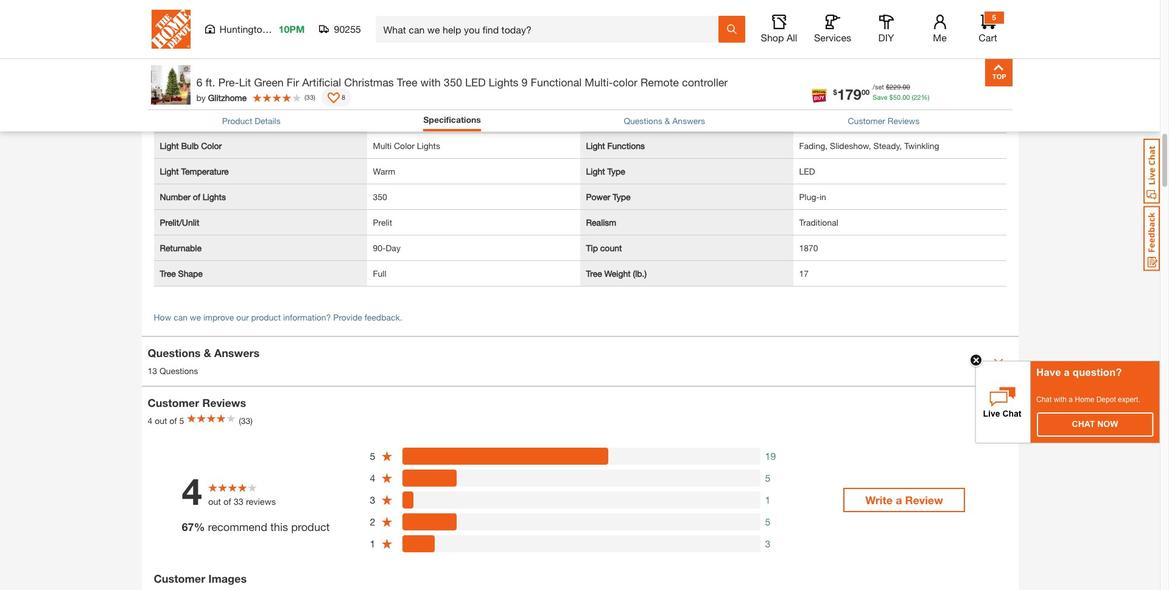 Task type: locate. For each thing, give the bounding box(es) containing it.
cart
[[979, 32, 998, 43]]

1 horizontal spatial of
[[193, 192, 200, 202]]

out up recommend
[[208, 497, 221, 508]]

4
[[148, 416, 152, 427], [182, 470, 202, 514], [370, 473, 375, 484]]

0 horizontal spatial bulb
[[160, 38, 177, 49]]

out down 13 in the bottom of the page
[[155, 416, 167, 427]]

reviews up (33)
[[202, 397, 246, 410]]

0 horizontal spatial lights
[[203, 192, 226, 202]]

What can we help you find today? search field
[[383, 16, 718, 42]]

1 vertical spatial .
[[901, 93, 903, 101]]

( 33 )
[[305, 93, 315, 101]]

( inside /set $ 229 . 00 save $ 50 . 00 ( 22 %)
[[912, 93, 914, 101]]

1 horizontal spatial out
[[208, 497, 221, 508]]

5 star icon image from the top
[[381, 539, 393, 550]]

by glitzhome
[[196, 92, 247, 103]]

lights for multi color lights
[[417, 141, 440, 151]]

question?
[[1073, 367, 1122, 379]]

90-day
[[373, 243, 401, 253]]

0 vertical spatial questions
[[624, 116, 662, 126]]

specifications button
[[423, 113, 481, 129], [423, 113, 481, 126]]

ins
[[222, 90, 233, 100]]

10pm
[[279, 23, 305, 35]]

artificial for artificial trees
[[373, 115, 403, 125]]

1 horizontal spatial led
[[799, 166, 815, 177]]

1 vertical spatial answers
[[214, 347, 260, 360]]

customer reviews up the 4 out of 5
[[148, 397, 246, 410]]

1 vertical spatial &
[[204, 347, 211, 360]]

& for questions & answers
[[665, 116, 670, 126]]

diy
[[879, 32, 894, 43]]

chat now link
[[1038, 413, 1153, 436]]

number of lights
[[160, 192, 226, 202]]

. right /set
[[901, 83, 903, 91]]

by
[[196, 92, 206, 103]]

$ down 229
[[890, 93, 893, 101]]

images
[[208, 573, 247, 586]]

2 vertical spatial of
[[224, 497, 231, 508]]

0 horizontal spatial of
[[170, 416, 177, 427]]

1 horizontal spatial reviews
[[888, 116, 920, 126]]

6 ft. pre-lit green fir artificial christmas tree with 350 led lights 9 functional multi-color remote controller
[[196, 76, 728, 89]]

tree shape
[[160, 269, 203, 279]]

weight
[[605, 269, 631, 279]]

1 horizontal spatial 33
[[306, 93, 314, 101]]

0 horizontal spatial multi
[[373, 141, 392, 151]]

reviews down 50
[[888, 116, 920, 126]]

chat
[[1072, 419, 1095, 429]]

0 horizontal spatial out
[[155, 416, 167, 427]]

light up number
[[160, 166, 179, 177]]

1 vertical spatial customer
[[148, 397, 199, 410]]

product right this
[[291, 521, 330, 534]]

229
[[890, 83, 901, 91]]

customer reviews down save
[[848, 116, 920, 126]]

1 vertical spatial multi
[[373, 141, 392, 151]]

tip
[[586, 243, 598, 253]]

0 vertical spatial a
[[1064, 367, 1070, 379]]

0 vertical spatial customer reviews
[[848, 116, 920, 126]]

( left ")"
[[305, 93, 306, 101]]

0 horizontal spatial 350
[[373, 192, 387, 202]]

artificial for artificial tree type
[[586, 13, 617, 23]]

0 vertical spatial bulb
[[160, 38, 177, 49]]

reviews
[[246, 497, 276, 508]]

1 horizontal spatial answers
[[673, 116, 705, 126]]

a inside button
[[896, 494, 902, 507]]

0 vertical spatial lights
[[489, 76, 519, 89]]

traditional
[[799, 217, 839, 228]]

color down holiday decor product type
[[201, 141, 222, 151]]

1 horizontal spatial &
[[665, 116, 670, 126]]

bulb up light temperature
[[181, 141, 199, 151]]

customer up fading, slideshow, steady, twinkling
[[848, 116, 886, 126]]

0 vertical spatial 1
[[765, 495, 771, 506]]

star icon image for 4
[[381, 473, 393, 485]]

artificial trees
[[373, 115, 426, 125]]

.
[[901, 83, 903, 91], [901, 93, 903, 101]]

1 vertical spatial bulb
[[181, 141, 199, 151]]

answers inside questions & answers 13 questions
[[214, 347, 260, 360]]

1 vertical spatial reviews
[[202, 397, 246, 410]]

product right our
[[251, 312, 281, 323]]

details
[[255, 116, 281, 126]]

mini
[[373, 38, 389, 49]]

1 . from the top
[[901, 83, 903, 91]]

shape down returnable
[[178, 269, 203, 279]]

2 horizontal spatial color
[[586, 38, 607, 49]]

1 horizontal spatial customer reviews
[[848, 116, 920, 126]]

in
[[820, 192, 826, 202]]

christmas up huntington
[[193, 13, 231, 23]]

8 button
[[322, 88, 351, 107]]

0 vertical spatial led
[[465, 76, 486, 89]]

. down 229
[[901, 93, 903, 101]]

1 vertical spatial product
[[291, 521, 330, 534]]

1 horizontal spatial product
[[291, 521, 330, 534]]

functional
[[531, 76, 582, 89]]

& down remote
[[665, 116, 670, 126]]

2 star icon image from the top
[[381, 473, 393, 485]]

lights down temperature
[[203, 192, 226, 202]]

tip count
[[586, 243, 622, 253]]

33 left display image at the top left
[[306, 93, 314, 101]]

1 horizontal spatial fir
[[373, 13, 383, 23]]

of for out
[[224, 497, 231, 508]]

1 vertical spatial questions
[[148, 347, 201, 360]]

power type
[[586, 192, 631, 202]]

33 left reviews
[[234, 497, 244, 508]]

1 vertical spatial 33
[[234, 497, 244, 508]]

4 up '2'
[[370, 473, 375, 484]]

light down holiday
[[160, 141, 179, 151]]

67
[[182, 521, 194, 534]]

lights down trees
[[417, 141, 440, 151]]

( left %)
[[912, 93, 914, 101]]

number
[[160, 192, 191, 202]]

350 up the specifications
[[444, 76, 462, 89]]

0 vertical spatial 33
[[306, 93, 314, 101]]

0 horizontal spatial product
[[251, 312, 281, 323]]

2 vertical spatial a
[[896, 494, 902, 507]]

5 inside cart 5
[[992, 13, 996, 22]]

1 vertical spatial with
[[1054, 396, 1067, 404]]

1 vertical spatial customer reviews
[[148, 397, 246, 410]]

chat
[[1037, 396, 1052, 404]]

1 vertical spatial shape
[[178, 269, 203, 279]]

& down 'improve'
[[204, 347, 211, 360]]

questions & answers
[[624, 116, 705, 126]]

0 vertical spatial with
[[421, 76, 441, 89]]

led up plug-
[[799, 166, 815, 177]]

our
[[236, 312, 249, 323]]

0 vertical spatial answers
[[673, 116, 705, 126]]

1 horizontal spatial christmas
[[344, 76, 394, 89]]

0 vertical spatial christmas
[[193, 13, 231, 23]]

17
[[799, 269, 809, 279]]

count
[[600, 243, 622, 253]]

1 ( from the left
[[912, 93, 914, 101]]

park
[[270, 23, 290, 35]]

4 down 13 in the bottom of the page
[[148, 416, 152, 427]]

& inside questions & answers 13 questions
[[204, 347, 211, 360]]

tree up huntington
[[234, 13, 250, 23]]

00
[[903, 83, 910, 91], [862, 87, 870, 96], [903, 93, 910, 101]]

customer up the 4 out of 5
[[148, 397, 199, 410]]

1 horizontal spatial bulb
[[181, 141, 199, 151]]

1 horizontal spatial multi
[[799, 38, 818, 49]]

product
[[216, 115, 246, 125], [222, 116, 252, 126]]

tree up artificial trees
[[397, 76, 418, 89]]

shop all button
[[760, 15, 799, 44]]

artificial up color family
[[586, 13, 617, 23]]

1 down 19
[[765, 495, 771, 506]]

$ right the no
[[833, 87, 837, 96]]

multi
[[799, 38, 818, 49], [373, 141, 392, 151]]

huntington
[[220, 23, 268, 35]]

6
[[196, 76, 203, 89]]

green
[[254, 76, 284, 89]]

shape for bulb shape
[[180, 38, 204, 49]]

1 down '2'
[[370, 538, 375, 550]]

questions up 13 in the bottom of the page
[[148, 347, 201, 360]]

fir up the mini
[[373, 13, 383, 23]]

00 left /set
[[862, 87, 870, 96]]

multi for multi
[[799, 38, 818, 49]]

customer
[[848, 116, 886, 126], [148, 397, 199, 410], [154, 573, 205, 586]]

warm
[[373, 166, 395, 177]]

a left home
[[1069, 396, 1073, 404]]

0 horizontal spatial (
[[305, 93, 306, 101]]

4 star icon image from the top
[[381, 517, 393, 529]]

2 horizontal spatial of
[[224, 497, 231, 508]]

questions right 13 in the bottom of the page
[[160, 366, 198, 377]]

light up light type
[[586, 141, 605, 151]]

0 horizontal spatial with
[[421, 76, 441, 89]]

answers for questions & answers 13 questions
[[214, 347, 260, 360]]

1 horizontal spatial (
[[912, 93, 914, 101]]

$ 179 00
[[833, 86, 870, 103]]

3 star icon image from the top
[[381, 495, 393, 507]]

product details button
[[222, 114, 281, 127], [222, 114, 281, 127]]

a right have
[[1064, 367, 1070, 379]]

bulb up product image
[[160, 38, 177, 49]]

a for review
[[896, 494, 902, 507]]

350 up prelit
[[373, 192, 387, 202]]

0 vertical spatial out
[[155, 416, 167, 427]]

0 vertical spatial shape
[[180, 38, 204, 49]]

1 horizontal spatial 1
[[765, 495, 771, 506]]

multi color lights
[[373, 141, 440, 151]]

product details
[[222, 116, 281, 126]]

answers down controller on the right top
[[673, 116, 705, 126]]

2 ( from the left
[[305, 93, 306, 101]]

with up trees
[[421, 76, 441, 89]]

fading,
[[799, 141, 828, 151]]

1 vertical spatial led
[[799, 166, 815, 177]]

led up the specifications
[[465, 76, 486, 89]]

0 vertical spatial 350
[[444, 76, 462, 89]]

2 vertical spatial questions
[[160, 366, 198, 377]]

1 horizontal spatial 350
[[444, 76, 462, 89]]

christmas up 8
[[344, 76, 394, 89]]

multi-
[[585, 76, 613, 89]]

customer reviews button
[[848, 114, 920, 127], [848, 114, 920, 127]]

1 vertical spatial 1
[[370, 538, 375, 550]]

light for light bulb color
[[160, 141, 179, 151]]

0 horizontal spatial answers
[[214, 347, 260, 360]]

reviews
[[888, 116, 920, 126], [202, 397, 246, 410]]

multi right all
[[799, 38, 818, 49]]

0 vertical spatial product
[[251, 312, 281, 323]]

artificial up "bulb shape"
[[160, 13, 190, 23]]

67 % recommend this product
[[182, 521, 330, 534]]

diy button
[[867, 15, 906, 44]]

shape up commercial/residential
[[180, 38, 204, 49]]

have
[[1037, 367, 1061, 379]]

customer left "images"
[[154, 573, 205, 586]]

questions up functions
[[624, 116, 662, 126]]

2 vertical spatial lights
[[203, 192, 226, 202]]

0 vertical spatial multi
[[799, 38, 818, 49]]

light type
[[586, 166, 625, 177]]

1 horizontal spatial lights
[[417, 141, 440, 151]]

no additional features
[[799, 90, 886, 100]]

decor
[[191, 115, 214, 125]]

answers down our
[[214, 347, 260, 360]]

questions & answers 13 questions
[[148, 347, 260, 377]]

a right the write
[[896, 494, 902, 507]]

multi up warm
[[373, 141, 392, 151]]

0 vertical spatial &
[[665, 116, 670, 126]]

4 up the 67
[[182, 470, 202, 514]]

&
[[665, 116, 670, 126], [204, 347, 211, 360]]

trees
[[406, 115, 426, 125]]

0 vertical spatial 3
[[370, 495, 375, 506]]

1 vertical spatial lights
[[417, 141, 440, 151]]

fir right "green"
[[287, 76, 299, 89]]

indoor/outdoor
[[586, 115, 645, 125]]

with right chat
[[1054, 396, 1067, 404]]

display image
[[328, 93, 340, 105]]

0 horizontal spatial fir
[[287, 76, 299, 89]]

color down artificial trees
[[394, 141, 415, 151]]

1 vertical spatial 3
[[765, 538, 771, 550]]

fading, slideshow, steady, twinkling
[[799, 141, 939, 151]]

realism
[[586, 217, 617, 228]]

lights left 9
[[489, 76, 519, 89]]

star icon image
[[381, 451, 393, 463], [381, 473, 393, 485], [381, 495, 393, 507], [381, 517, 393, 529], [381, 539, 393, 550]]

color
[[586, 38, 607, 49], [201, 141, 222, 151], [394, 141, 415, 151]]

1 vertical spatial a
[[1069, 396, 1073, 404]]

0 vertical spatial .
[[901, 83, 903, 91]]

multi for multi color lights
[[373, 141, 392, 151]]

the home depot logo image
[[151, 10, 190, 49]]

color family
[[586, 38, 634, 49]]

shop
[[761, 32, 784, 43]]

350
[[444, 76, 462, 89], [373, 192, 387, 202]]

star icon image for 1
[[381, 539, 393, 550]]

179
[[837, 86, 862, 103]]

color left family
[[586, 38, 607, 49]]

tree weight (lb.)
[[586, 269, 647, 279]]

0 horizontal spatial 1
[[370, 538, 375, 550]]

1 star icon image from the top
[[381, 451, 393, 463]]

$ inside $ 179 00
[[833, 87, 837, 96]]

questions & answers button
[[624, 114, 705, 127], [624, 114, 705, 127]]

1 vertical spatial christmas
[[344, 76, 394, 89]]

0 horizontal spatial reviews
[[202, 397, 246, 410]]

light up power
[[586, 166, 605, 177]]

0 horizontal spatial christmas
[[193, 13, 231, 23]]

0 horizontal spatial &
[[204, 347, 211, 360]]

0 vertical spatial of
[[193, 192, 200, 202]]

artificial left trees
[[373, 115, 403, 125]]



Task type: describe. For each thing, give the bounding box(es) containing it.
species
[[252, 13, 282, 23]]

star icon image for 3
[[381, 495, 393, 507]]

1 horizontal spatial 4
[[182, 470, 202, 514]]

star icon image for 2
[[381, 517, 393, 529]]

00 right 50
[[903, 93, 910, 101]]

we
[[190, 312, 201, 323]]

tree down returnable
[[160, 269, 176, 279]]

write a review button
[[844, 488, 965, 513]]

tree up family
[[619, 13, 635, 23]]

controller
[[682, 76, 728, 89]]

huntington park
[[220, 23, 290, 35]]

features
[[853, 90, 886, 100]]

ft.
[[206, 76, 215, 89]]

a for question?
[[1064, 367, 1070, 379]]

provide
[[333, 312, 362, 323]]

steady,
[[874, 141, 902, 151]]

artificial for artificial christmas tree species
[[160, 13, 190, 23]]

0 horizontal spatial led
[[465, 76, 486, 89]]

write
[[866, 494, 893, 507]]

0 horizontal spatial customer reviews
[[148, 397, 246, 410]]

information?
[[283, 312, 331, 323]]

1 horizontal spatial with
[[1054, 396, 1067, 404]]

light temperature
[[160, 166, 229, 177]]

product image image
[[151, 65, 190, 105]]

0 vertical spatial customer
[[848, 116, 886, 126]]

day
[[386, 243, 401, 253]]

holiday decor product type
[[160, 115, 267, 125]]

artificial christmas tree species
[[160, 13, 282, 23]]

write a review
[[866, 494, 943, 507]]

0 vertical spatial reviews
[[888, 116, 920, 126]]

light for light type
[[586, 166, 605, 177]]

out of 33 reviews
[[208, 497, 276, 508]]

light for light temperature
[[160, 166, 179, 177]]

home
[[1075, 396, 1095, 404]]

specifications
[[423, 115, 481, 125]]

temperature
[[181, 166, 229, 177]]

2 . from the top
[[901, 93, 903, 101]]

answers for questions & answers
[[673, 116, 705, 126]]

0 horizontal spatial 33
[[234, 497, 244, 508]]

classic
[[799, 13, 827, 23]]

no
[[799, 90, 810, 100]]

questions for questions & answers
[[624, 116, 662, 126]]

0 horizontal spatial 3
[[370, 495, 375, 506]]

expert.
[[1118, 396, 1141, 404]]

live chat image
[[1144, 139, 1160, 204]]

(lb.)
[[633, 269, 647, 279]]

artificial up ")"
[[302, 76, 341, 89]]

plug-
[[799, 192, 820, 202]]

4 out of 5
[[148, 416, 184, 427]]

feedback link image
[[1144, 206, 1160, 272]]

how can we improve our product information? provide feedback.
[[154, 312, 402, 323]]

light for light functions
[[586, 141, 605, 151]]

decorative add-ins
[[160, 90, 233, 100]]

this
[[270, 521, 288, 534]]

artificial tree type
[[586, 13, 655, 23]]

twinkling
[[905, 141, 939, 151]]

$ right /set
[[886, 83, 890, 91]]

recommend
[[208, 521, 267, 534]]

power
[[586, 192, 611, 202]]

customer images
[[154, 573, 247, 586]]

now
[[1098, 419, 1119, 429]]

me
[[933, 32, 947, 43]]

lit
[[239, 76, 251, 89]]

2
[[370, 516, 375, 528]]

& for questions & answers 13 questions
[[204, 347, 211, 360]]

remote
[[641, 76, 679, 89]]

slideshow,
[[830, 141, 871, 151]]

90255 button
[[319, 23, 361, 35]]

decorative
[[160, 90, 201, 100]]

depot
[[1097, 396, 1116, 404]]

2 vertical spatial customer
[[154, 573, 205, 586]]

shop all
[[761, 32, 798, 43]]

0 vertical spatial fir
[[373, 13, 383, 23]]

additional
[[813, 90, 851, 100]]

1 vertical spatial fir
[[287, 76, 299, 89]]

lights for number of lights
[[203, 192, 226, 202]]

1 horizontal spatial 3
[[765, 538, 771, 550]]

plug-in
[[799, 192, 826, 202]]

00 inside $ 179 00
[[862, 87, 870, 96]]

pre-
[[218, 76, 239, 89]]

me button
[[921, 15, 960, 44]]

1 vertical spatial of
[[170, 416, 177, 427]]

light bulb color
[[160, 141, 222, 151]]

commercial/residential
[[160, 64, 251, 74]]

color
[[613, 76, 638, 89]]

improve
[[203, 312, 234, 323]]

8
[[342, 93, 345, 101]]

0 horizontal spatial color
[[201, 141, 222, 151]]

questions for questions & answers 13 questions
[[148, 347, 201, 360]]

9
[[522, 76, 528, 89]]

save
[[873, 93, 888, 101]]

cart 5
[[979, 13, 998, 43]]

2 horizontal spatial lights
[[489, 76, 519, 89]]

family
[[609, 38, 634, 49]]

19
[[765, 451, 776, 462]]

/set
[[873, 83, 884, 91]]

services
[[814, 32, 851, 43]]

review
[[905, 494, 943, 507]]

0 horizontal spatial 4
[[148, 416, 152, 427]]

how can we improve our product information? provide feedback. link
[[154, 312, 402, 323]]

1 vertical spatial 350
[[373, 192, 387, 202]]

functions
[[608, 141, 645, 151]]

00 right 229
[[903, 83, 910, 91]]

star icon image for 5
[[381, 451, 393, 463]]

of for number
[[193, 192, 200, 202]]

tree left weight
[[586, 269, 602, 279]]

prelit
[[373, 217, 392, 228]]

chat with a home depot expert.
[[1037, 396, 1141, 404]]

1 horizontal spatial color
[[394, 141, 415, 151]]

how
[[154, 312, 171, 323]]

(33)
[[239, 416, 253, 427]]

1 vertical spatial out
[[208, 497, 221, 508]]

2 horizontal spatial 4
[[370, 473, 375, 484]]

shape for tree shape
[[178, 269, 203, 279]]



Task type: vqa. For each thing, say whether or not it's contained in the screenshot.


